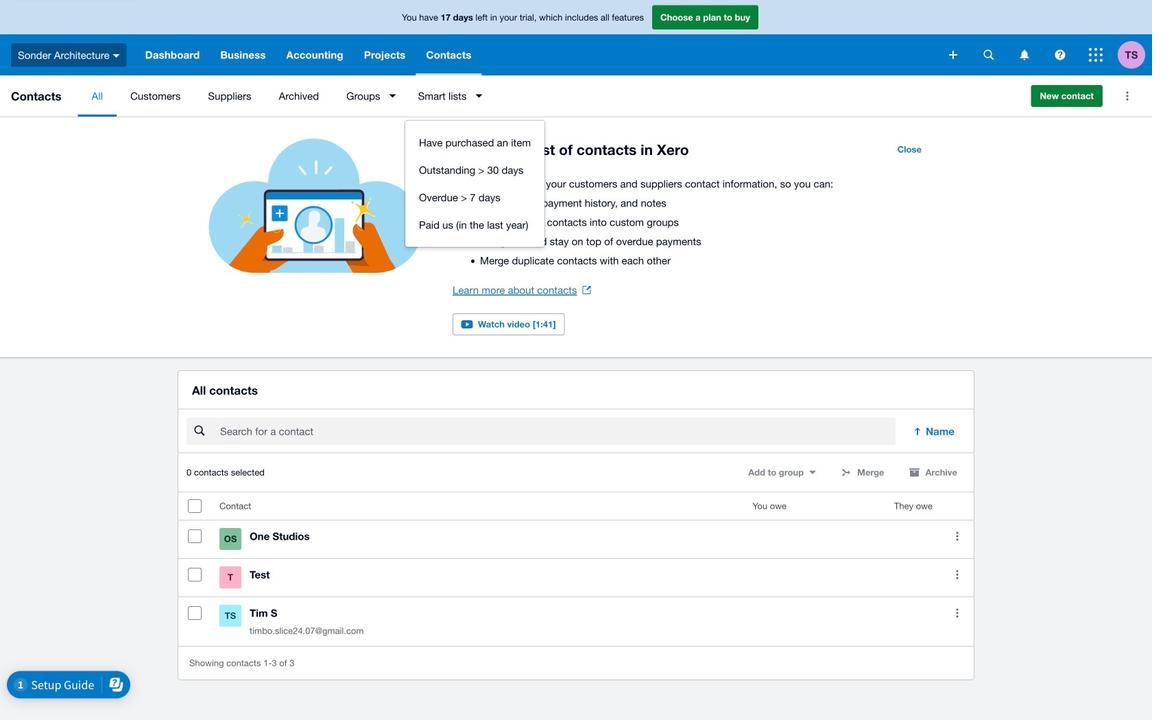 Task type: vqa. For each thing, say whether or not it's contained in the screenshot.
svg icon to the middle
yes



Task type: describe. For each thing, give the bounding box(es) containing it.
contact list table element
[[178, 493, 974, 646]]



Task type: locate. For each thing, give the bounding box(es) containing it.
more row options image
[[944, 600, 971, 627]]

group
[[405, 121, 545, 247]]

svg image
[[1089, 48, 1103, 62], [984, 50, 994, 60], [1020, 50, 1029, 60], [1055, 50, 1066, 60], [949, 51, 958, 59], [113, 54, 120, 57]]

Search for a contact field
[[219, 419, 896, 445]]

more row options image
[[944, 561, 971, 589]]

banner
[[0, 0, 1153, 75]]

actions menu image
[[1114, 82, 1142, 110]]

menu
[[78, 75, 1020, 117]]



